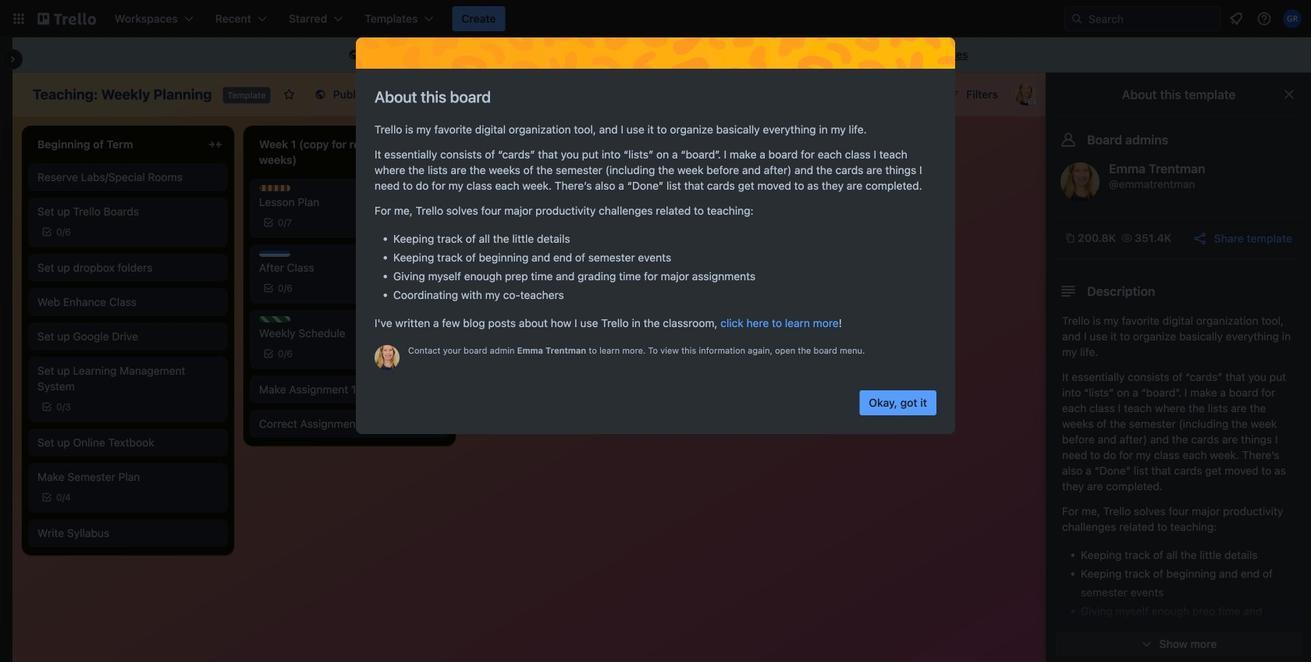 Task type: locate. For each thing, give the bounding box(es) containing it.
collapse list image
[[206, 135, 225, 154], [650, 135, 668, 154]]

color: orange, title: none image
[[259, 185, 290, 191]]

Board name text field
[[25, 82, 220, 107]]

1 horizontal spatial emma trentman (emmatrentman) image
[[1015, 84, 1037, 105]]

0 vertical spatial emma trentman (emmatrentman) image
[[1015, 84, 1037, 105]]

0 horizontal spatial collapse list image
[[206, 135, 225, 154]]

1 horizontal spatial collapse list image
[[650, 135, 668, 154]]

open information menu image
[[1257, 11, 1273, 27]]

greg robinson (gregrobinson96) image
[[1284, 9, 1303, 28]]

emma trentman (emmatrentman) image
[[1015, 84, 1037, 105], [375, 345, 400, 370]]

1 vertical spatial emma trentman (emmatrentman) image
[[375, 345, 400, 370]]

1 collapse list image from the left
[[206, 135, 225, 154]]

star or unstar board image
[[283, 88, 296, 101]]

sm image
[[346, 48, 362, 63]]

0 notifications image
[[1228, 9, 1246, 28]]

0 horizontal spatial emma trentman (emmatrentman) image
[[375, 345, 400, 370]]

collapse list image
[[428, 135, 447, 154]]



Task type: vqa. For each thing, say whether or not it's contained in the screenshot.
search icon
yes



Task type: describe. For each thing, give the bounding box(es) containing it.
emma trentman (emmatrentman) image
[[1061, 162, 1100, 201]]

primary element
[[0, 0, 1312, 37]]

color: green, title: none image
[[259, 316, 290, 323]]

Search field
[[1065, 6, 1221, 31]]

color: blue, title: none image
[[259, 251, 290, 257]]

search image
[[1071, 12, 1084, 25]]

2 collapse list image from the left
[[650, 135, 668, 154]]



